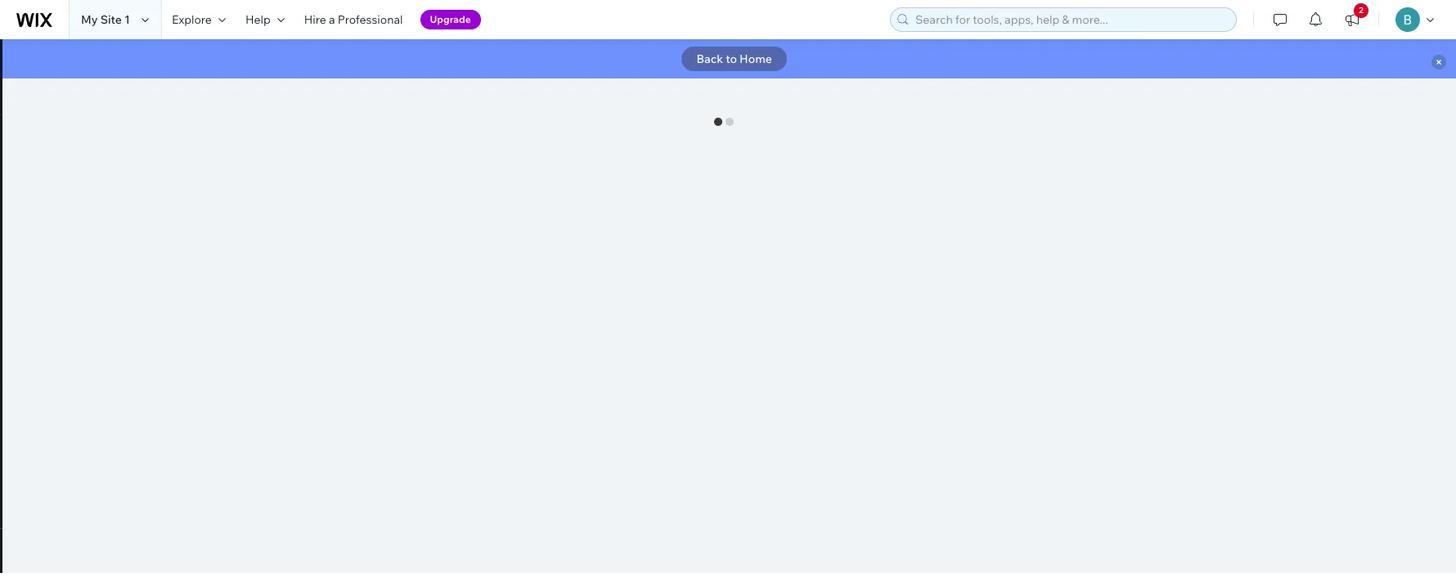 Task type: describe. For each thing, give the bounding box(es) containing it.
site
[[100, 12, 122, 27]]

my
[[81, 12, 98, 27]]

to
[[725, 52, 736, 66]]

back to home button
[[681, 47, 786, 71]]

2 button
[[1334, 0, 1370, 39]]

my site 1
[[81, 12, 130, 27]]

upgrade
[[430, 13, 471, 25]]

help button
[[235, 0, 294, 39]]

hire a professional link
[[294, 0, 413, 39]]

hire a professional
[[304, 12, 403, 27]]

hire
[[304, 12, 326, 27]]

1
[[124, 12, 130, 27]]

explore
[[172, 12, 212, 27]]

back
[[695, 52, 722, 66]]

home
[[738, 52, 771, 66]]



Task type: locate. For each thing, give the bounding box(es) containing it.
professional
[[338, 12, 403, 27]]

a
[[329, 12, 335, 27]]

back to home alert
[[0, 39, 1456, 79]]

2
[[1359, 5, 1364, 16]]

help
[[245, 12, 271, 27]]

back to home
[[695, 52, 771, 66]]

upgrade button
[[420, 10, 481, 29]]

Search for tools, apps, help & more... field
[[910, 8, 1231, 31]]



Task type: vqa. For each thing, say whether or not it's contained in the screenshot.
Marketing & SEO
no



